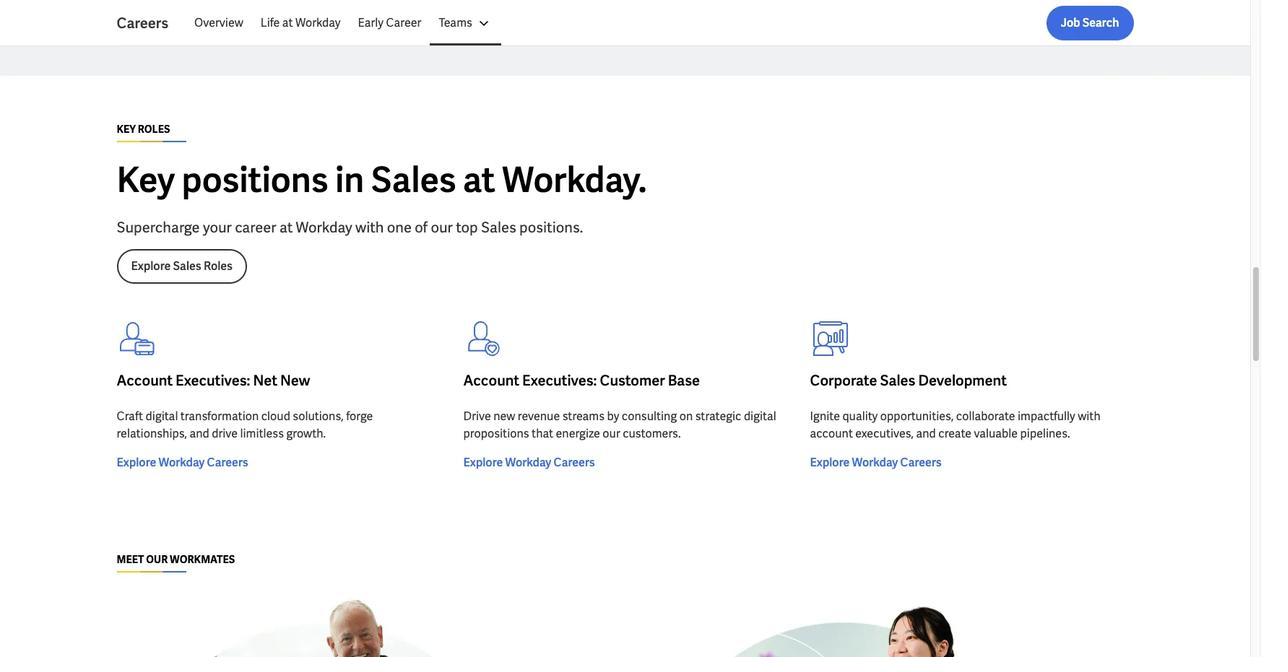 Task type: describe. For each thing, give the bounding box(es) containing it.
corporate
[[810, 372, 877, 390]]

sales up opportunities,
[[880, 372, 916, 390]]

workday right life
[[295, 15, 341, 30]]

customers.
[[623, 426, 681, 442]]

explore for account executives: net new
[[117, 455, 156, 470]]

propositions
[[463, 426, 529, 442]]

executives: for customer
[[522, 372, 597, 390]]

account executives: net new
[[117, 372, 310, 390]]

explore workday careers link for net
[[117, 455, 248, 472]]

digital inside craft digital transformation cloud solutions, forge relationships, and drive limitless growth.
[[146, 409, 178, 424]]

early career
[[358, 15, 421, 30]]

0 vertical spatial our
[[431, 218, 453, 237]]

account
[[810, 426, 853, 442]]

collaborate
[[956, 409, 1015, 424]]

careers for account executives: customer base
[[554, 455, 595, 470]]

drive new revenue streams by consulting on strategic digital propositions that energize our customers.
[[463, 409, 776, 442]]

life at workday
[[261, 15, 341, 30]]

explore sales roles link
[[117, 249, 247, 284]]

our
[[146, 554, 168, 567]]

life
[[261, 15, 280, 30]]

streams
[[562, 409, 605, 424]]

job search
[[1061, 15, 1119, 30]]

forge
[[346, 409, 373, 424]]

craft
[[117, 409, 143, 424]]

by
[[607, 409, 619, 424]]

that
[[532, 426, 553, 442]]

your
[[203, 218, 232, 237]]

careers for account executives: net new
[[207, 455, 248, 470]]

with for development
[[1078, 409, 1101, 424]]

workmates
[[170, 554, 235, 567]]

key roles
[[117, 123, 170, 136]]

image of workmate fumi who is in customer sales development image
[[637, 590, 1047, 657]]

sales up "of"
[[371, 158, 456, 202]]

pipelines.
[[1020, 426, 1070, 442]]

key
[[117, 158, 175, 202]]

meet
[[117, 554, 144, 567]]

workday for corporate sales development
[[852, 455, 898, 470]]

and inside craft digital transformation cloud solutions, forge relationships, and drive limitless growth.
[[190, 426, 209, 442]]

relationships,
[[117, 426, 187, 442]]

top
[[456, 218, 478, 237]]

careers for corporate sales development
[[900, 455, 942, 470]]

growth.
[[286, 426, 326, 442]]

explore workday careers for net
[[117, 455, 248, 470]]

meet our workmates
[[117, 554, 235, 567]]

sales right top
[[481, 218, 516, 237]]

explore for corporate sales development
[[810, 455, 850, 470]]

ignite
[[810, 409, 840, 424]]

strategic
[[695, 409, 741, 424]]

career
[[235, 218, 276, 237]]

2 vertical spatial at
[[279, 218, 293, 237]]

customer
[[600, 372, 665, 390]]

search
[[1083, 15, 1119, 30]]

roles
[[138, 123, 170, 136]]

image of workmate dean who is a principal managing partner image
[[117, 590, 527, 657]]

early
[[358, 15, 384, 30]]

with for in
[[355, 218, 384, 237]]

positions.
[[519, 218, 583, 237]]

sales left roles
[[173, 259, 201, 274]]

account for account executives: customer base
[[463, 372, 519, 390]]

teams
[[439, 15, 472, 30]]

impactfully
[[1018, 409, 1075, 424]]

explore for account executives: customer base
[[463, 455, 503, 470]]

and inside ignite quality opportunities, collaborate impactfully with account executives, and create valuable pipelines.
[[916, 426, 936, 442]]

new
[[493, 409, 515, 424]]

quality
[[843, 409, 878, 424]]

drive
[[212, 426, 238, 442]]



Task type: locate. For each thing, give the bounding box(es) containing it.
list
[[186, 6, 1134, 40]]

workday.
[[502, 158, 647, 202]]

2 and from the left
[[916, 426, 936, 442]]

on
[[679, 409, 693, 424]]

account
[[117, 372, 173, 390], [463, 372, 519, 390]]

0 horizontal spatial account
[[117, 372, 173, 390]]

our down by
[[603, 426, 620, 442]]

0 horizontal spatial and
[[190, 426, 209, 442]]

careers link
[[117, 13, 186, 33]]

positions
[[182, 158, 328, 202]]

explore down account
[[810, 455, 850, 470]]

explore workday careers down relationships,
[[117, 455, 248, 470]]

menu
[[186, 6, 501, 40]]

0 horizontal spatial executives:
[[176, 372, 250, 390]]

explore workday careers for customer
[[463, 455, 595, 470]]

0 horizontal spatial with
[[355, 218, 384, 237]]

and
[[190, 426, 209, 442], [916, 426, 936, 442]]

0 horizontal spatial our
[[431, 218, 453, 237]]

of
[[415, 218, 428, 237]]

explore for key roles
[[131, 259, 171, 274]]

0 horizontal spatial explore workday careers link
[[117, 455, 248, 472]]

2 account from the left
[[463, 372, 519, 390]]

explore workday careers for development
[[810, 455, 942, 470]]

corporate sales development
[[810, 372, 1007, 390]]

valuable
[[974, 426, 1018, 442]]

in
[[335, 158, 364, 202]]

with
[[355, 218, 384, 237], [1078, 409, 1101, 424]]

1 vertical spatial with
[[1078, 409, 1101, 424]]

list containing overview
[[186, 6, 1134, 40]]

1 horizontal spatial account
[[463, 372, 519, 390]]

1 horizontal spatial digital
[[744, 409, 776, 424]]

2 digital from the left
[[744, 409, 776, 424]]

1 vertical spatial at
[[463, 158, 495, 202]]

job search link
[[1046, 6, 1134, 40]]

account executives: customer base
[[463, 372, 700, 390]]

and left the drive
[[190, 426, 209, 442]]

explore workday careers link down that
[[463, 455, 595, 472]]

drive
[[463, 409, 491, 424]]

explore workday careers link down executives,
[[810, 455, 942, 472]]

1 vertical spatial our
[[603, 426, 620, 442]]

explore
[[131, 259, 171, 274], [117, 455, 156, 470], [463, 455, 503, 470], [810, 455, 850, 470]]

explore sales roles
[[131, 259, 233, 274]]

executives: up transformation
[[176, 372, 250, 390]]

1 digital from the left
[[146, 409, 178, 424]]

roles
[[204, 259, 233, 274]]

workday down relationships,
[[159, 455, 205, 470]]

0 horizontal spatial digital
[[146, 409, 178, 424]]

digital right strategic
[[744, 409, 776, 424]]

digital
[[146, 409, 178, 424], [744, 409, 776, 424]]

our right "of"
[[431, 218, 453, 237]]

at right life
[[282, 15, 293, 30]]

at
[[282, 15, 293, 30], [463, 158, 495, 202], [279, 218, 293, 237]]

1 horizontal spatial explore workday careers
[[463, 455, 595, 470]]

at up top
[[463, 158, 495, 202]]

workday
[[295, 15, 341, 30], [296, 218, 352, 237], [159, 455, 205, 470], [505, 455, 551, 470], [852, 455, 898, 470]]

1 and from the left
[[190, 426, 209, 442]]

1 horizontal spatial with
[[1078, 409, 1101, 424]]

account up craft
[[117, 372, 173, 390]]

our
[[431, 218, 453, 237], [603, 426, 620, 442]]

net
[[253, 372, 277, 390]]

1 executives: from the left
[[176, 372, 250, 390]]

executives: up revenue
[[522, 372, 597, 390]]

ignite quality opportunities, collaborate impactfully with account executives, and create valuable pipelines.
[[810, 409, 1101, 442]]

1 explore workday careers link from the left
[[117, 455, 248, 472]]

1 account from the left
[[117, 372, 173, 390]]

menu containing overview
[[186, 6, 501, 40]]

digital up relationships,
[[146, 409, 178, 424]]

explore workday careers link for development
[[810, 455, 942, 472]]

our inside drive new revenue streams by consulting on strategic digital propositions that energize our customers.
[[603, 426, 620, 442]]

energize
[[556, 426, 600, 442]]

digital inside drive new revenue streams by consulting on strategic digital propositions that energize our customers.
[[744, 409, 776, 424]]

executives,
[[855, 426, 914, 442]]

explore down relationships,
[[117, 455, 156, 470]]

0 horizontal spatial explore workday careers
[[117, 455, 248, 470]]

executives: for net
[[176, 372, 250, 390]]

1 explore workday careers from the left
[[117, 455, 248, 470]]

careers
[[117, 14, 168, 33], [207, 455, 248, 470], [554, 455, 595, 470], [900, 455, 942, 470]]

explore workday careers down executives,
[[810, 455, 942, 470]]

explore workday careers link
[[117, 455, 248, 472], [463, 455, 595, 472], [810, 455, 942, 472]]

workday down that
[[505, 455, 551, 470]]

create
[[938, 426, 972, 442]]

with inside ignite quality opportunities, collaborate impactfully with account executives, and create valuable pipelines.
[[1078, 409, 1101, 424]]

development
[[918, 372, 1007, 390]]

0 vertical spatial at
[[282, 15, 293, 30]]

explore workday careers down that
[[463, 455, 595, 470]]

2 horizontal spatial explore workday careers link
[[810, 455, 942, 472]]

explore down propositions
[[463, 455, 503, 470]]

workday for account executives: customer base
[[505, 455, 551, 470]]

base
[[668, 372, 700, 390]]

executives:
[[176, 372, 250, 390], [522, 372, 597, 390]]

transformation
[[180, 409, 259, 424]]

supercharge
[[117, 218, 200, 237]]

revenue
[[518, 409, 560, 424]]

key positions in sales at workday.
[[117, 158, 647, 202]]

consulting
[[622, 409, 677, 424]]

explore workday careers link down relationships,
[[117, 455, 248, 472]]

cloud
[[261, 409, 290, 424]]

1 horizontal spatial and
[[916, 426, 936, 442]]

life at workday link
[[252, 6, 349, 40]]

sales
[[371, 158, 456, 202], [481, 218, 516, 237], [173, 259, 201, 274], [880, 372, 916, 390]]

early career link
[[349, 6, 430, 40]]

new
[[280, 372, 310, 390]]

2 executives: from the left
[[522, 372, 597, 390]]

1 horizontal spatial our
[[603, 426, 620, 442]]

2 explore workday careers link from the left
[[463, 455, 595, 472]]

account up "new"
[[463, 372, 519, 390]]

career
[[386, 15, 421, 30]]

overview
[[194, 15, 243, 30]]

2 horizontal spatial explore workday careers
[[810, 455, 942, 470]]

3 explore workday careers link from the left
[[810, 455, 942, 472]]

and down opportunities,
[[916, 426, 936, 442]]

workday down in on the left of the page
[[296, 218, 352, 237]]

key
[[117, 123, 136, 136]]

job
[[1061, 15, 1080, 30]]

explore workday careers link for customer
[[463, 455, 595, 472]]

3 explore workday careers from the left
[[810, 455, 942, 470]]

1 horizontal spatial executives:
[[522, 372, 597, 390]]

teams button
[[430, 6, 501, 40]]

workday for account executives: net new
[[159, 455, 205, 470]]

supercharge your career at workday with one of our top sales positions.
[[117, 218, 583, 237]]

one
[[387, 218, 412, 237]]

solutions,
[[293, 409, 344, 424]]

opportunities,
[[880, 409, 954, 424]]

with right impactfully
[[1078, 409, 1101, 424]]

at right 'career'
[[279, 218, 293, 237]]

2 explore workday careers from the left
[[463, 455, 595, 470]]

explore down supercharge
[[131, 259, 171, 274]]

overview link
[[186, 6, 252, 40]]

1 horizontal spatial explore workday careers link
[[463, 455, 595, 472]]

workday down executives,
[[852, 455, 898, 470]]

with left one in the left of the page
[[355, 218, 384, 237]]

limitless
[[240, 426, 284, 442]]

craft digital transformation cloud solutions, forge relationships, and drive limitless growth.
[[117, 409, 373, 442]]

account for account executives: net new
[[117, 372, 173, 390]]

explore workday careers
[[117, 455, 248, 470], [463, 455, 595, 470], [810, 455, 942, 470]]

0 vertical spatial with
[[355, 218, 384, 237]]



Task type: vqa. For each thing, say whether or not it's contained in the screenshot.
Cornell University image
no



